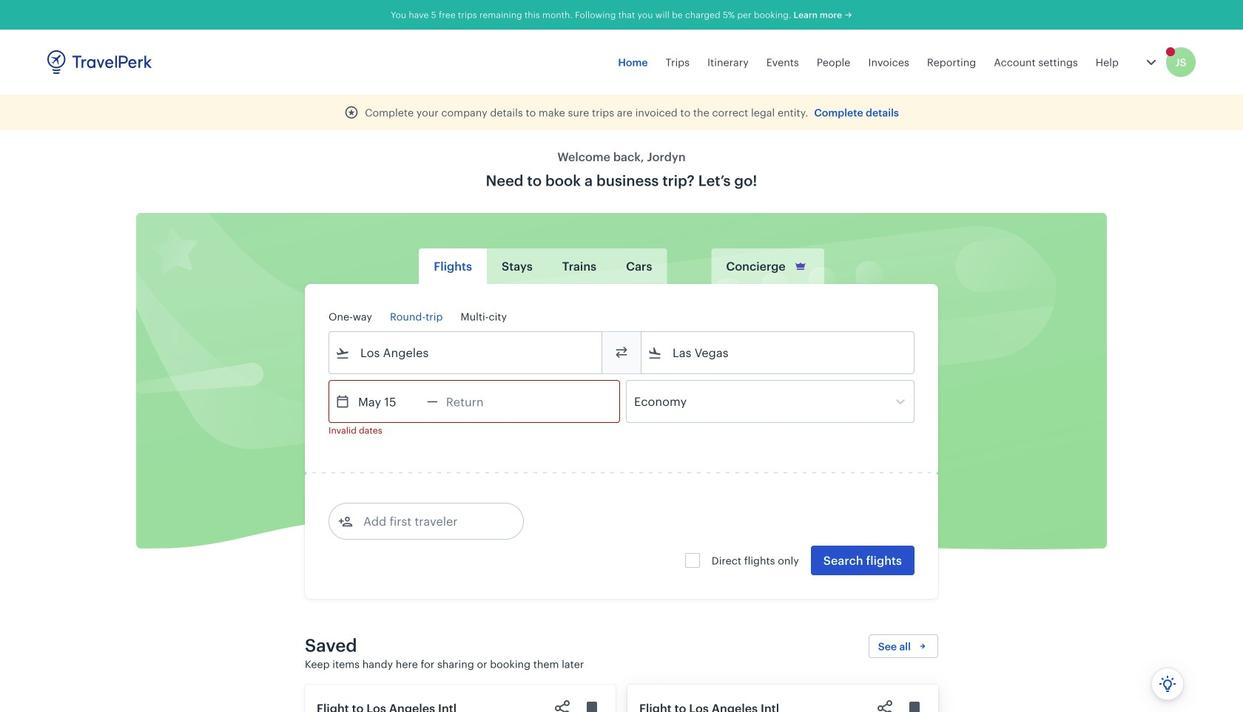 Task type: locate. For each thing, give the bounding box(es) containing it.
Depart text field
[[350, 381, 427, 423]]

From search field
[[350, 341, 583, 365]]



Task type: describe. For each thing, give the bounding box(es) containing it.
To search field
[[662, 341, 895, 365]]

Add first traveler search field
[[353, 510, 507, 534]]

Return text field
[[438, 381, 515, 423]]



